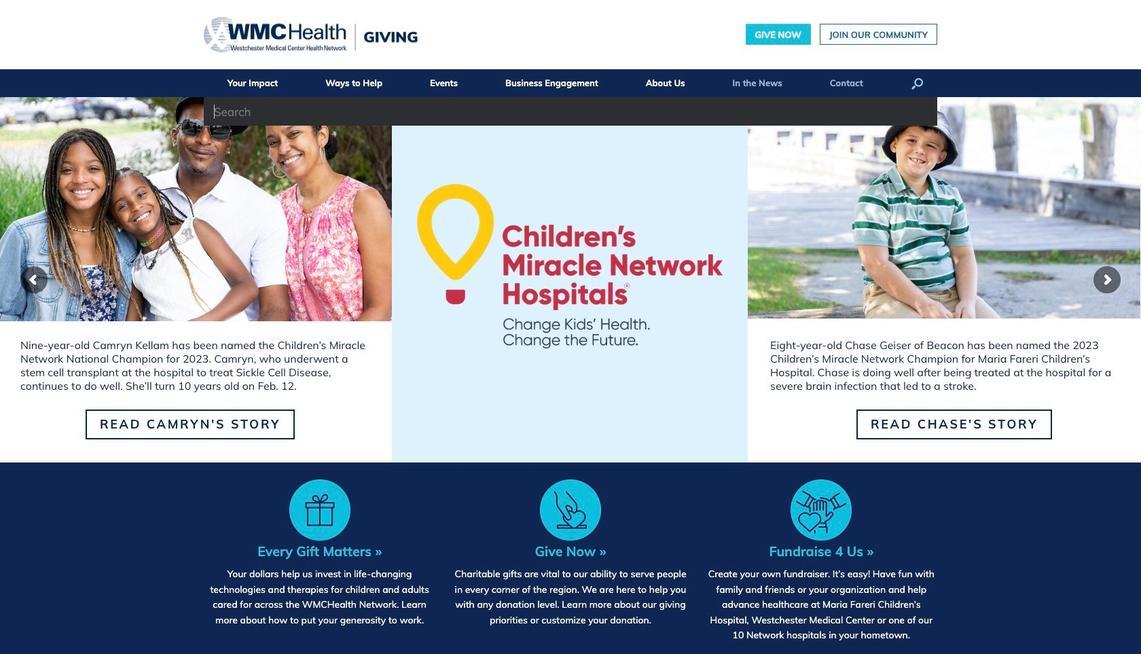 Task type: describe. For each thing, give the bounding box(es) containing it.
wmchealth giving logo image
[[204, 17, 418, 52]]



Task type: locate. For each thing, give the bounding box(es) containing it.
Search search field
[[204, 97, 937, 126]]

open the search image
[[911, 78, 923, 89]]

banner
[[0, 0, 1141, 126]]

None search field
[[204, 97, 937, 126]]



